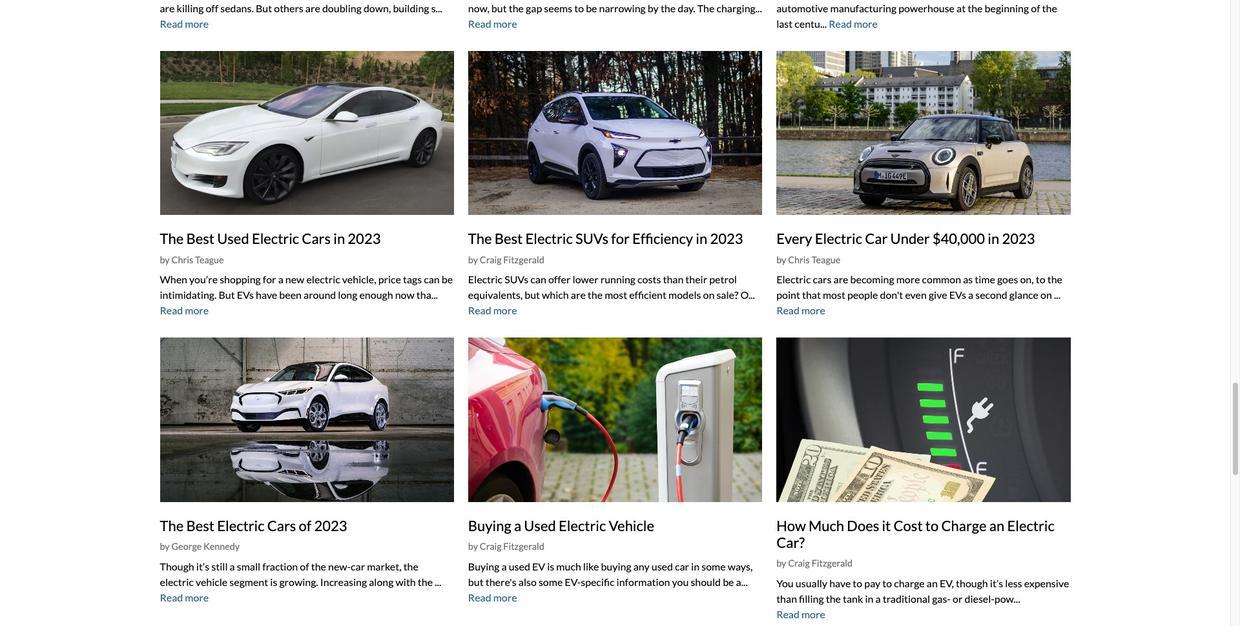 Task type: describe. For each thing, give the bounding box(es) containing it.
than inside 'electric suvs can offer lower running costs than their petrol equivalents, but which are the most efficient models on sale? o... read more'
[[663, 273, 684, 286]]

efficient
[[629, 289, 667, 301]]

it's inside the 'you usually have to pay to charge an ev, though it's less expensive than filling the tank in a traditional gas- or diesel-pow... read more'
[[990, 577, 1003, 590]]

george
[[171, 541, 202, 552]]

have inside when you're shopping for a new electric vehicle, price tags can be intimidating. but evs have been around long enough now tha... read more
[[256, 289, 277, 301]]

vehicle,
[[342, 273, 376, 286]]

$40,000
[[933, 230, 985, 248]]

the best electric cars of 2023 link
[[160, 517, 347, 535]]

does
[[847, 517, 879, 535]]

the inside 'electric cars are becoming more common as time goes on, to the point that most people don't even give evs a second glance on ... read more'
[[1047, 273, 1062, 286]]

1 horizontal spatial cars
[[302, 230, 331, 248]]

read inside the 'you usually have to pay to charge an ev, though it's less expensive than filling the tank in a traditional gas- or diesel-pow... read more'
[[776, 608, 800, 621]]

new-
[[328, 560, 351, 573]]

the for the best electric cars of 2023
[[160, 517, 184, 535]]

chris for every
[[788, 254, 810, 265]]

the up with
[[403, 560, 418, 573]]

the best used electric cars in 2023 image
[[160, 51, 454, 215]]

second
[[975, 289, 1007, 301]]

the left new-
[[311, 560, 326, 573]]

their
[[686, 273, 707, 286]]

on,
[[1020, 273, 1034, 286]]

under
[[890, 230, 930, 248]]

read inside 'electric cars are becoming more common as time goes on, to the point that most people don't even give evs a second glance on ... read more'
[[776, 304, 800, 317]]

time
[[975, 273, 995, 286]]

are inside 'electric suvs can offer lower running costs than their petrol equivalents, but which are the most efficient models on sale? o... read more'
[[571, 289, 586, 301]]

running
[[601, 273, 636, 286]]

to inside 'electric cars are becoming more common as time goes on, to the point that most people don't even give evs a second glance on ... read more'
[[1036, 273, 1045, 286]]

electric up offer
[[525, 230, 573, 248]]

electric inside 'electric suvs can offer lower running costs than their petrol equivalents, but which are the most efficient models on sale? o... read more'
[[468, 273, 503, 286]]

read more link for the best electric cars of 2023
[[160, 591, 209, 604]]

you usually have to pay to charge an ev, though it's less expensive than filling the tank in a traditional gas- or diesel-pow... read more
[[776, 577, 1069, 621]]

as
[[963, 273, 973, 286]]

efficiency
[[632, 230, 693, 248]]

electric up "like"
[[559, 517, 606, 535]]

read more link for how much does it cost to charge an electric car?
[[776, 608, 825, 621]]

electric inside how much does it cost to charge an electric car?
[[1007, 517, 1055, 535]]

the best electric suvs for efficiency in 2023 image
[[468, 51, 762, 215]]

an for charge
[[927, 577, 938, 590]]

with
[[396, 576, 416, 588]]

goes
[[997, 273, 1018, 286]]

lower
[[573, 273, 599, 286]]

read inside buying a used ev is much like buying any used car in some ways, but there's also some ev-specific information you should be a... read more
[[468, 591, 491, 604]]

fraction
[[262, 560, 298, 573]]

or
[[953, 593, 963, 605]]

a inside though it's still a small fraction of the new-car market, the electric vehicle segment is growing. increasing along with the ... read more
[[230, 560, 235, 573]]

an for charge
[[989, 517, 1005, 535]]

electric inside 'electric cars are becoming more common as time goes on, to the point that most people don't even give evs a second glance on ... read more'
[[776, 273, 811, 286]]

though
[[956, 577, 988, 590]]

best for the best used electric cars in 2023
[[186, 230, 214, 248]]

cars
[[813, 273, 832, 286]]

is inside though it's still a small fraction of the new-car market, the electric vehicle segment is growing. increasing along with the ... read more
[[270, 576, 277, 588]]

3 read more from the left
[[829, 17, 878, 30]]

shopping
[[220, 273, 261, 286]]

by for the best used electric cars in 2023
[[160, 254, 170, 265]]

be inside buying a used ev is much like buying any used car in some ways, but there's also some ev-specific information you should be a... read more
[[723, 576, 734, 588]]

intimidating.
[[160, 289, 217, 301]]

offer
[[548, 273, 571, 286]]

which
[[542, 289, 569, 301]]

more inside when you're shopping for a new electric vehicle, price tags can be intimidating. but evs have been around long enough now tha... read more
[[185, 304, 209, 317]]

more inside 'electric suvs can offer lower running costs than their petrol equivalents, but which are the most efficient models on sale? o... read more'
[[493, 304, 517, 317]]

buying for buying a used electric vehicle
[[468, 517, 511, 535]]

been
[[279, 289, 302, 301]]

new
[[285, 273, 304, 286]]

by craig fitzgerald for best
[[468, 254, 544, 265]]

by chris teague for best
[[160, 254, 224, 265]]

best for the best electric suvs for efficiency in 2023
[[495, 230, 523, 248]]

long
[[338, 289, 357, 301]]

it's inside though it's still a small fraction of the new-car market, the electric vehicle segment is growing. increasing along with the ... read more
[[196, 560, 209, 573]]

... inside though it's still a small fraction of the new-car market, the electric vehicle segment is growing. increasing along with the ... read more
[[435, 576, 441, 588]]

by craig fitzgerald for a
[[468, 541, 544, 552]]

can inside when you're shopping for a new electric vehicle, price tags can be intimidating. but evs have been around long enough now tha... read more
[[424, 273, 440, 286]]

every
[[776, 230, 812, 248]]

cost
[[894, 517, 923, 535]]

in inside buying a used ev is much like buying any used car in some ways, but there's also some ev-specific information you should be a... read more
[[691, 560, 700, 573]]

electric up "kennedy"
[[217, 517, 264, 535]]

most inside 'electric suvs can offer lower running costs than their petrol equivalents, but which are the most efficient models on sale? o... read more'
[[605, 289, 627, 301]]

small
[[237, 560, 260, 573]]

though
[[160, 560, 194, 573]]

more inside though it's still a small fraction of the new-car market, the electric vehicle segment is growing. increasing along with the ... read more
[[185, 591, 209, 604]]

point
[[776, 289, 800, 301]]

should
[[691, 576, 721, 588]]

have inside the 'you usually have to pay to charge an ev, though it's less expensive than filling the tank in a traditional gas- or diesel-pow... read more'
[[829, 577, 851, 590]]

buying a used electric vehicle
[[468, 517, 654, 535]]

2023 up the vehicle,
[[348, 230, 381, 248]]

pay
[[864, 577, 880, 590]]

every electric car under $40,000 in 2023
[[776, 230, 1035, 248]]

craig for how
[[788, 558, 810, 569]]

the best electric suvs for efficiency in 2023
[[468, 230, 743, 248]]

the right with
[[418, 576, 433, 588]]

less
[[1005, 577, 1022, 590]]

when you're shopping for a new electric vehicle, price tags can be intimidating. but evs have been around long enough now tha... read more
[[160, 273, 453, 317]]

read inside 'electric suvs can offer lower running costs than their petrol equivalents, but which are the most efficient models on sale? o... read more'
[[468, 304, 491, 317]]

becoming
[[850, 273, 894, 286]]

filling
[[799, 593, 824, 605]]

of inside though it's still a small fraction of the new-car market, the electric vehicle segment is growing. increasing along with the ... read more
[[300, 560, 309, 573]]

you're
[[189, 273, 218, 286]]

kennedy
[[204, 541, 240, 552]]

electric cars are becoming more common as time goes on, to the point that most people don't even give evs a second glance on ... read more
[[776, 273, 1062, 317]]

fitzgerald for much
[[812, 558, 853, 569]]

a inside when you're shopping for a new electric vehicle, price tags can be intimidating. but evs have been around long enough now tha... read more
[[278, 273, 283, 286]]

by for the best electric suvs for efficiency in 2023
[[468, 254, 478, 265]]

along
[[369, 576, 394, 588]]

equivalents,
[[468, 289, 523, 301]]

there's
[[486, 576, 517, 588]]

by for the best electric cars of 2023
[[160, 541, 170, 552]]

now
[[395, 289, 415, 301]]

vehicle
[[609, 517, 654, 535]]

though it's still a small fraction of the new-car market, the electric vehicle segment is growing. increasing along with the ... read more
[[160, 560, 441, 604]]

vehicle
[[196, 576, 228, 588]]

segment
[[229, 576, 268, 588]]

2023 up new-
[[314, 517, 347, 535]]

growing.
[[279, 576, 318, 588]]

teague for electric
[[812, 254, 841, 265]]

information
[[617, 576, 670, 588]]

on inside 'electric cars are becoming more common as time goes on, to the point that most people don't even give evs a second glance on ... read more'
[[1041, 289, 1052, 301]]

the best used electric cars in 2023
[[160, 230, 381, 248]]

tags
[[403, 273, 422, 286]]

much
[[809, 517, 844, 535]]

by for buying a used electric vehicle
[[468, 541, 478, 552]]

buying a used ev is much like buying any used car in some ways, but there's also some ev-specific information you should be a... read more
[[468, 560, 753, 604]]

glance
[[1009, 289, 1039, 301]]

2 read more from the left
[[468, 17, 517, 30]]

read more link for the best used electric cars in 2023
[[160, 304, 209, 317]]

people
[[847, 289, 878, 301]]

the for the best used electric cars in 2023
[[160, 230, 184, 248]]

can inside 'electric suvs can offer lower running costs than their petrol equivalents, but which are the most efficient models on sale? o... read more'
[[531, 273, 546, 286]]

like
[[583, 560, 599, 573]]

every electric car under $40,000 in 2023 image
[[776, 51, 1071, 215]]

best for the best electric cars of 2023
[[186, 517, 214, 535]]

car?
[[776, 534, 805, 552]]

the inside 'electric suvs can offer lower running costs than their petrol equivalents, but which are the most efficient models on sale? o... read more'
[[588, 289, 603, 301]]

car
[[865, 230, 888, 248]]



Task type: vqa. For each thing, say whether or not it's contained in the screenshot.
VDPCheck icon related to 0 accidents reported
no



Task type: locate. For each thing, give the bounding box(es) containing it.
1 used from the left
[[509, 560, 530, 573]]

for left new
[[263, 273, 276, 286]]

charge
[[894, 577, 925, 590]]

by craig fitzgerald up 'usually'
[[776, 558, 853, 569]]

1 horizontal spatial electric
[[306, 273, 340, 286]]

an inside the 'you usually have to pay to charge an ev, though it's less expensive than filling the tank in a traditional gas- or diesel-pow... read more'
[[927, 577, 938, 590]]

used for best
[[217, 230, 249, 248]]

0 horizontal spatial read more
[[160, 17, 209, 30]]

0 vertical spatial it's
[[196, 560, 209, 573]]

a down as
[[968, 289, 973, 301]]

0 vertical spatial than
[[663, 273, 684, 286]]

the down lower
[[588, 289, 603, 301]]

read more
[[160, 17, 209, 30], [468, 17, 517, 30], [829, 17, 878, 30]]

1 vertical spatial cars
[[267, 517, 296, 535]]

best up equivalents,
[[495, 230, 523, 248]]

but
[[525, 289, 540, 301], [468, 576, 484, 588]]

used up also at bottom left
[[509, 560, 530, 573]]

0 horizontal spatial but
[[468, 576, 484, 588]]

tank
[[843, 593, 863, 605]]

but left there's
[[468, 576, 484, 588]]

but
[[219, 289, 235, 301]]

electric left car
[[815, 230, 862, 248]]

sale?
[[717, 289, 738, 301]]

how much does it cost to charge an electric car? link
[[776, 517, 1055, 552]]

every electric car under $40,000 in 2023 link
[[776, 230, 1035, 248]]

0 vertical spatial suvs
[[576, 230, 608, 248]]

buying a used electric vehicle link
[[468, 517, 654, 535]]

1 vertical spatial buying
[[468, 560, 500, 573]]

0 vertical spatial fitzgerald
[[503, 254, 544, 265]]

are
[[834, 273, 848, 286], [571, 289, 586, 301]]

1 most from the left
[[605, 289, 627, 301]]

the
[[1047, 273, 1062, 286], [588, 289, 603, 301], [311, 560, 326, 573], [403, 560, 418, 573], [418, 576, 433, 588], [826, 593, 841, 605]]

petrol
[[709, 273, 737, 286]]

0 horizontal spatial used
[[509, 560, 530, 573]]

craig
[[480, 254, 502, 265], [480, 541, 502, 552], [788, 558, 810, 569]]

the best electric cars of 2023
[[160, 517, 347, 535]]

1 horizontal spatial for
[[611, 230, 630, 248]]

0 horizontal spatial is
[[270, 576, 277, 588]]

evs inside 'electric cars are becoming more common as time goes on, to the point that most people don't even give evs a second glance on ... read more'
[[949, 289, 966, 301]]

a up also at bottom left
[[514, 517, 521, 535]]

1 horizontal spatial ...
[[1054, 289, 1061, 301]]

the best used electric cars in 2023 link
[[160, 230, 381, 248]]

an inside how much does it cost to charge an electric car?
[[989, 517, 1005, 535]]

fitzgerald up "ev"
[[503, 541, 544, 552]]

can left offer
[[531, 273, 546, 286]]

can
[[424, 273, 440, 286], [531, 273, 546, 286]]

some up the should
[[702, 560, 726, 573]]

teague up you're
[[195, 254, 224, 265]]

0 horizontal spatial electric
[[160, 576, 194, 588]]

electric up new
[[252, 230, 299, 248]]

... right with
[[435, 576, 441, 588]]

read inside though it's still a small fraction of the new-car market, the electric vehicle segment is growing. increasing along with the ... read more
[[160, 591, 183, 604]]

1 vertical spatial than
[[776, 593, 797, 605]]

0 vertical spatial buying
[[468, 517, 511, 535]]

2 vertical spatial fitzgerald
[[812, 558, 853, 569]]

have up tank
[[829, 577, 851, 590]]

0 vertical spatial ...
[[1054, 289, 1061, 301]]

1 chris from the left
[[171, 254, 193, 265]]

0 vertical spatial electric
[[306, 273, 340, 286]]

to right cost in the bottom right of the page
[[925, 517, 939, 535]]

1 vertical spatial by craig fitzgerald
[[468, 541, 544, 552]]

used up "ev"
[[524, 517, 556, 535]]

1 vertical spatial have
[[829, 577, 851, 590]]

0 vertical spatial of
[[299, 517, 311, 535]]

be left a...
[[723, 576, 734, 588]]

fitzgerald for a
[[503, 541, 544, 552]]

by for how much does it cost to charge an electric car?
[[776, 558, 786, 569]]

the up "george"
[[160, 517, 184, 535]]

0 horizontal spatial than
[[663, 273, 684, 286]]

also
[[519, 576, 537, 588]]

o...
[[740, 289, 755, 301]]

2023
[[348, 230, 381, 248], [710, 230, 743, 248], [1002, 230, 1035, 248], [314, 517, 347, 535]]

0 horizontal spatial chris
[[171, 254, 193, 265]]

1 on from the left
[[703, 289, 715, 301]]

1 vertical spatial an
[[927, 577, 938, 590]]

1 horizontal spatial evs
[[949, 289, 966, 301]]

1 vertical spatial fitzgerald
[[503, 541, 544, 552]]

by george kennedy
[[160, 541, 240, 552]]

0 horizontal spatial an
[[927, 577, 938, 590]]

0 vertical spatial is
[[547, 560, 554, 573]]

it's left still on the bottom of page
[[196, 560, 209, 573]]

more
[[185, 17, 209, 30], [493, 17, 517, 30], [854, 17, 878, 30], [896, 273, 920, 286], [185, 304, 209, 317], [493, 304, 517, 317], [802, 304, 825, 317], [185, 591, 209, 604], [493, 591, 517, 604], [802, 608, 825, 621]]

for up 'running'
[[611, 230, 630, 248]]

than
[[663, 273, 684, 286], [776, 593, 797, 605]]

around
[[304, 289, 336, 301]]

2 evs from the left
[[949, 289, 966, 301]]

read more link for the best electric suvs for efficiency in 2023
[[468, 304, 517, 317]]

the best electric cars of 2023 image
[[160, 338, 454, 502]]

you
[[672, 576, 689, 588]]

... inside 'electric cars are becoming more common as time goes on, to the point that most people don't even give evs a second glance on ... read more'
[[1054, 289, 1061, 301]]

0 vertical spatial have
[[256, 289, 277, 301]]

used for a
[[524, 517, 556, 535]]

2 teague from the left
[[812, 254, 841, 265]]

1 vertical spatial suvs
[[505, 273, 529, 286]]

best up by george kennedy
[[186, 517, 214, 535]]

it's
[[196, 560, 209, 573], [990, 577, 1003, 590]]

fitzgerald up 'usually'
[[812, 558, 853, 569]]

chris for the
[[171, 254, 193, 265]]

charge
[[941, 517, 987, 535]]

2023 up on,
[[1002, 230, 1035, 248]]

2 can from the left
[[531, 273, 546, 286]]

0 vertical spatial for
[[611, 230, 630, 248]]

1 vertical spatial are
[[571, 289, 586, 301]]

1 vertical spatial electric
[[160, 576, 194, 588]]

craig for the
[[480, 254, 502, 265]]

electric inside when you're shopping for a new electric vehicle, price tags can be intimidating. but evs have been around long enough now tha... read more
[[306, 273, 340, 286]]

1 car from the left
[[351, 560, 365, 573]]

0 horizontal spatial it's
[[196, 560, 209, 573]]

on right glance
[[1041, 289, 1052, 301]]

0 vertical spatial by craig fitzgerald
[[468, 254, 544, 265]]

read inside when you're shopping for a new electric vehicle, price tags can be intimidating. but evs have been around long enough now tha... read more
[[160, 304, 183, 317]]

the inside the 'you usually have to pay to charge an ev, though it's less expensive than filling the tank in a traditional gas- or diesel-pow... read more'
[[826, 593, 841, 605]]

still
[[211, 560, 228, 573]]

car up increasing
[[351, 560, 365, 573]]

is down fraction
[[270, 576, 277, 588]]

market,
[[367, 560, 401, 573]]

be inside when you're shopping for a new electric vehicle, price tags can be intimidating. but evs have been around long enough now tha... read more
[[442, 273, 453, 286]]

2 vertical spatial craig
[[788, 558, 810, 569]]

cars
[[302, 230, 331, 248], [267, 517, 296, 535]]

2 used from the left
[[652, 560, 673, 573]]

price
[[378, 273, 401, 286]]

1 horizontal spatial used
[[652, 560, 673, 573]]

suvs inside 'electric suvs can offer lower running costs than their petrol equivalents, but which are the most efficient models on sale? o... read more'
[[505, 273, 529, 286]]

than up models
[[663, 273, 684, 286]]

by
[[160, 254, 170, 265], [468, 254, 478, 265], [776, 254, 786, 265], [160, 541, 170, 552], [468, 541, 478, 552], [776, 558, 786, 569]]

costs
[[638, 273, 661, 286]]

in down pay on the right bottom
[[865, 593, 874, 605]]

1 by chris teague from the left
[[160, 254, 224, 265]]

ev-
[[565, 576, 581, 588]]

0 vertical spatial cars
[[302, 230, 331, 248]]

0 horizontal spatial cars
[[267, 517, 296, 535]]

by craig fitzgerald up equivalents,
[[468, 254, 544, 265]]

a inside buying a used ev is much like buying any used car in some ways, but there's also some ev-specific information you should be a... read more
[[502, 560, 507, 573]]

2 on from the left
[[1041, 289, 1052, 301]]

models
[[669, 289, 701, 301]]

most
[[605, 289, 627, 301], [823, 289, 845, 301]]

0 horizontal spatial be
[[442, 273, 453, 286]]

fitzgerald for best
[[503, 254, 544, 265]]

a right still on the bottom of page
[[230, 560, 235, 573]]

1 horizontal spatial car
[[675, 560, 689, 573]]

2 by chris teague from the left
[[776, 254, 841, 265]]

1 vertical spatial used
[[524, 517, 556, 535]]

1 read more from the left
[[160, 17, 209, 30]]

1 teague from the left
[[195, 254, 224, 265]]

read more link
[[160, 17, 209, 30], [468, 17, 517, 30], [829, 17, 878, 30], [160, 304, 209, 317], [468, 304, 517, 317], [776, 304, 825, 317], [160, 591, 209, 604], [468, 591, 517, 604], [776, 608, 825, 621]]

more inside buying a used ev is much like buying any used car in some ways, but there's also some ev-specific information you should be a... read more
[[493, 591, 517, 604]]

teague for best
[[195, 254, 224, 265]]

the left tank
[[826, 593, 841, 605]]

2023 up petrol
[[710, 230, 743, 248]]

on left sale?
[[703, 289, 715, 301]]

electric up point
[[776, 273, 811, 286]]

gas-
[[932, 593, 951, 605]]

electric
[[306, 273, 340, 286], [160, 576, 194, 588]]

0 horizontal spatial teague
[[195, 254, 224, 265]]

tha...
[[416, 289, 438, 301]]

but inside buying a used ev is much like buying any used car in some ways, but there's also some ev-specific information you should be a... read more
[[468, 576, 484, 588]]

a left new
[[278, 273, 283, 286]]

read more link for every electric car under $40,000 in 2023
[[776, 304, 825, 317]]

can up tha...
[[424, 273, 440, 286]]

1 evs from the left
[[237, 289, 254, 301]]

craig up there's
[[480, 541, 502, 552]]

0 horizontal spatial are
[[571, 289, 586, 301]]

the up equivalents,
[[468, 230, 492, 248]]

a down pay on the right bottom
[[876, 593, 881, 605]]

fitzgerald
[[503, 254, 544, 265], [503, 541, 544, 552], [812, 558, 853, 569]]

...
[[1054, 289, 1061, 301], [435, 576, 441, 588]]

than inside the 'you usually have to pay to charge an ev, though it's less expensive than filling the tank in a traditional gas- or diesel-pow... read more'
[[776, 593, 797, 605]]

1 horizontal spatial teague
[[812, 254, 841, 265]]

a inside the 'you usually have to pay to charge an ev, though it's less expensive than filling the tank in a traditional gas- or diesel-pow... read more'
[[876, 593, 881, 605]]

cars up new
[[302, 230, 331, 248]]

electric up "expensive"
[[1007, 517, 1055, 535]]

electric up equivalents,
[[468, 273, 503, 286]]

evs down shopping
[[237, 289, 254, 301]]

0 horizontal spatial used
[[217, 230, 249, 248]]

an right charge
[[989, 517, 1005, 535]]

1 vertical spatial but
[[468, 576, 484, 588]]

1 horizontal spatial than
[[776, 593, 797, 605]]

traditional
[[883, 593, 930, 605]]

... right glance
[[1054, 289, 1061, 301]]

by chris teague for electric
[[776, 254, 841, 265]]

buying
[[601, 560, 631, 573]]

by craig fitzgerald
[[468, 254, 544, 265], [468, 541, 544, 552], [776, 558, 853, 569]]

much
[[556, 560, 581, 573]]

enough
[[359, 289, 393, 301]]

1 vertical spatial be
[[723, 576, 734, 588]]

how much does it cost to charge an electric car? image
[[776, 338, 1071, 502]]

ev,
[[940, 577, 954, 590]]

2 car from the left
[[675, 560, 689, 573]]

don't
[[880, 289, 903, 301]]

evs inside when you're shopping for a new electric vehicle, price tags can be intimidating. but evs have been around long enough now tha... read more
[[237, 289, 254, 301]]

1 vertical spatial for
[[263, 273, 276, 286]]

craig up equivalents,
[[480, 254, 502, 265]]

increasing
[[320, 576, 367, 588]]

for inside when you're shopping for a new electric vehicle, price tags can be intimidating. but evs have been around long enough now tha... read more
[[263, 273, 276, 286]]

most inside 'electric cars are becoming more common as time goes on, to the point that most people don't even give evs a second glance on ... read more'
[[823, 289, 845, 301]]

of up growing.
[[300, 560, 309, 573]]

2 chris from the left
[[788, 254, 810, 265]]

a inside 'electric cars are becoming more common as time goes on, to the point that most people don't even give evs a second glance on ... read more'
[[968, 289, 973, 301]]

1 vertical spatial is
[[270, 576, 277, 588]]

1 horizontal spatial but
[[525, 289, 540, 301]]

teague up cars on the top right of page
[[812, 254, 841, 265]]

suvs up lower
[[576, 230, 608, 248]]

most down 'running'
[[605, 289, 627, 301]]

buying inside buying a used ev is much like buying any used car in some ways, but there's also some ev-specific information you should be a... read more
[[468, 560, 500, 573]]

0 vertical spatial be
[[442, 273, 453, 286]]

by chris teague up you're
[[160, 254, 224, 265]]

1 vertical spatial ...
[[435, 576, 441, 588]]

1 horizontal spatial chris
[[788, 254, 810, 265]]

1 horizontal spatial can
[[531, 273, 546, 286]]

0 horizontal spatial suvs
[[505, 273, 529, 286]]

read more link for buying a used electric vehicle
[[468, 591, 517, 604]]

0 horizontal spatial car
[[351, 560, 365, 573]]

the best electric suvs for efficiency in 2023 link
[[468, 230, 743, 248]]

fitzgerald up equivalents,
[[503, 254, 544, 265]]

are inside 'electric cars are becoming more common as time goes on, to the point that most people don't even give evs a second glance on ... read more'
[[834, 273, 848, 286]]

1 horizontal spatial used
[[524, 517, 556, 535]]

how
[[776, 517, 806, 535]]

chris
[[171, 254, 193, 265], [788, 254, 810, 265]]

for
[[611, 230, 630, 248], [263, 273, 276, 286]]

are right cars on the top right of page
[[834, 273, 848, 286]]

the for the best electric suvs for efficiency in 2023
[[468, 230, 492, 248]]

0 horizontal spatial some
[[539, 576, 563, 588]]

pow...
[[995, 593, 1020, 605]]

0 vertical spatial used
[[217, 230, 249, 248]]

any
[[633, 560, 650, 573]]

car
[[351, 560, 365, 573], [675, 560, 689, 573]]

in up the should
[[691, 560, 700, 573]]

chris up when
[[171, 254, 193, 265]]

1 horizontal spatial it's
[[990, 577, 1003, 590]]

1 vertical spatial it's
[[990, 577, 1003, 590]]

electric down though at the bottom of page
[[160, 576, 194, 588]]

1 horizontal spatial on
[[1041, 289, 1052, 301]]

a...
[[736, 576, 748, 588]]

to right pay on the right bottom
[[882, 577, 892, 590]]

in inside the 'you usually have to pay to charge an ev, though it's less expensive than filling the tank in a traditional gas- or diesel-pow... read more'
[[865, 593, 874, 605]]

electric up around
[[306, 273, 340, 286]]

to inside how much does it cost to charge an electric car?
[[925, 517, 939, 535]]

is inside buying a used ev is much like buying any used car in some ways, but there's also some ev-specific information you should be a... read more
[[547, 560, 554, 573]]

1 horizontal spatial by chris teague
[[776, 254, 841, 265]]

0 horizontal spatial by chris teague
[[160, 254, 224, 265]]

be right tags
[[442, 273, 453, 286]]

suvs up equivalents,
[[505, 273, 529, 286]]

is right "ev"
[[547, 560, 554, 573]]

used right any
[[652, 560, 673, 573]]

by craig fitzgerald for much
[[776, 558, 853, 569]]

1 horizontal spatial have
[[829, 577, 851, 590]]

it's left the less
[[990, 577, 1003, 590]]

0 horizontal spatial on
[[703, 289, 715, 301]]

1 horizontal spatial suvs
[[576, 230, 608, 248]]

most down cars on the top right of page
[[823, 289, 845, 301]]

how much does it cost to charge an electric car?
[[776, 517, 1055, 552]]

0 horizontal spatial can
[[424, 273, 440, 286]]

to left pay on the right bottom
[[853, 577, 862, 590]]

0 vertical spatial are
[[834, 273, 848, 286]]

on inside 'electric suvs can offer lower running costs than their petrol equivalents, but which are the most efficient models on sale? o... read more'
[[703, 289, 715, 301]]

chris down every
[[788, 254, 810, 265]]

some down "ev"
[[539, 576, 563, 588]]

but inside 'electric suvs can offer lower running costs than their petrol equivalents, but which are the most efficient models on sale? o... read more'
[[525, 289, 540, 301]]

1 horizontal spatial are
[[834, 273, 848, 286]]

have
[[256, 289, 277, 301], [829, 577, 851, 590]]

car inside buying a used ev is much like buying any used car in some ways, but there's also some ev-specific information you should be a... read more
[[675, 560, 689, 573]]

best up you're
[[186, 230, 214, 248]]

2 horizontal spatial read more
[[829, 17, 878, 30]]

0 horizontal spatial evs
[[237, 289, 254, 301]]

more inside the 'you usually have to pay to charge an ev, though it's less expensive than filling the tank in a traditional gas- or diesel-pow... read more'
[[802, 608, 825, 621]]

2 vertical spatial by craig fitzgerald
[[776, 558, 853, 569]]

car up you
[[675, 560, 689, 573]]

0 horizontal spatial for
[[263, 273, 276, 286]]

ev
[[532, 560, 545, 573]]

the up when
[[160, 230, 184, 248]]

0 vertical spatial an
[[989, 517, 1005, 535]]

craig down the 'car?'
[[788, 558, 810, 569]]

but left which
[[525, 289, 540, 301]]

0 horizontal spatial most
[[605, 289, 627, 301]]

1 can from the left
[[424, 273, 440, 286]]

1 horizontal spatial be
[[723, 576, 734, 588]]

1 vertical spatial some
[[539, 576, 563, 588]]

0 vertical spatial but
[[525, 289, 540, 301]]

give
[[929, 289, 947, 301]]

in up the vehicle,
[[333, 230, 345, 248]]

in right $40,000
[[988, 230, 999, 248]]

by chris teague up cars on the top right of page
[[776, 254, 841, 265]]

by for every electric car under $40,000 in 2023
[[776, 254, 786, 265]]

in right efficiency
[[696, 230, 707, 248]]

2 most from the left
[[823, 289, 845, 301]]

1 horizontal spatial is
[[547, 560, 554, 573]]

expensive
[[1024, 577, 1069, 590]]

1 horizontal spatial some
[[702, 560, 726, 573]]

read
[[160, 17, 183, 30], [468, 17, 491, 30], [829, 17, 852, 30], [160, 304, 183, 317], [468, 304, 491, 317], [776, 304, 800, 317], [160, 591, 183, 604], [468, 591, 491, 604], [776, 608, 800, 621]]

ways,
[[728, 560, 753, 573]]

buying a used electric vehicle image
[[468, 338, 762, 502]]

have left been
[[256, 289, 277, 301]]

evs down as
[[949, 289, 966, 301]]

used
[[509, 560, 530, 573], [652, 560, 673, 573]]

cars up fraction
[[267, 517, 296, 535]]

1 vertical spatial craig
[[480, 541, 502, 552]]

an left ev,
[[927, 577, 938, 590]]

electric inside though it's still a small fraction of the new-car market, the electric vehicle segment is growing. increasing along with the ... read more
[[160, 576, 194, 588]]

buying for buying a used ev is much like buying any used car in some ways, but there's also some ev-specific information you should be a... read more
[[468, 560, 500, 573]]

diesel-
[[965, 593, 995, 605]]

of up though it's still a small fraction of the new-car market, the electric vehicle segment is growing. increasing along with the ... read more
[[299, 517, 311, 535]]

craig for buying
[[480, 541, 502, 552]]

0 vertical spatial some
[[702, 560, 726, 573]]

common
[[922, 273, 961, 286]]

are down lower
[[571, 289, 586, 301]]

a up there's
[[502, 560, 507, 573]]

2 buying from the top
[[468, 560, 500, 573]]

the right on,
[[1047, 273, 1062, 286]]

than down you
[[776, 593, 797, 605]]

be
[[442, 273, 453, 286], [723, 576, 734, 588]]

1 vertical spatial of
[[300, 560, 309, 573]]

used up shopping
[[217, 230, 249, 248]]

to right on,
[[1036, 273, 1045, 286]]

0 vertical spatial craig
[[480, 254, 502, 265]]

0 horizontal spatial ...
[[435, 576, 441, 588]]

1 horizontal spatial an
[[989, 517, 1005, 535]]

0 horizontal spatial have
[[256, 289, 277, 301]]

car inside though it's still a small fraction of the new-car market, the electric vehicle segment is growing. increasing along with the ... read more
[[351, 560, 365, 573]]

to
[[1036, 273, 1045, 286], [925, 517, 939, 535], [853, 577, 862, 590], [882, 577, 892, 590]]

1 horizontal spatial read more
[[468, 17, 517, 30]]

1 horizontal spatial most
[[823, 289, 845, 301]]

by craig fitzgerald up there's
[[468, 541, 544, 552]]

1 buying from the top
[[468, 517, 511, 535]]



